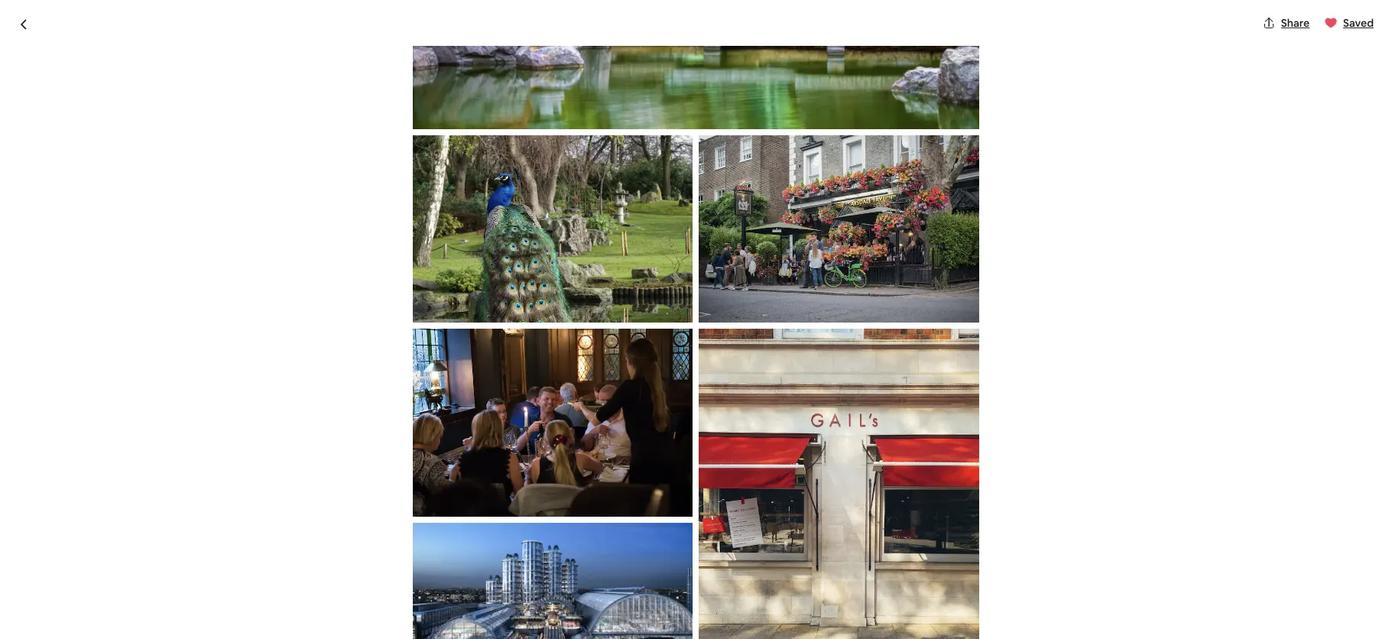Task type: vqa. For each thing, say whether or not it's contained in the screenshot.
The 5.0 Out Of 5 Average Rating icon
no



Task type: locate. For each thing, give the bounding box(es) containing it.
1
[[438, 456, 443, 472]]

total
[[858, 471, 883, 485]]

kensington oasis, holland park image 1 image
[[268, 71, 696, 406]]

in
[[393, 536, 401, 550]]

kensington oasis, holland park image 5 image
[[917, 245, 1125, 406]]

london,
[[361, 37, 402, 50]]

bath
[[446, 456, 472, 472]]

kingdom
[[486, 37, 532, 50]]

free
[[317, 620, 342, 636]]

furry friends welcome bring your pets along for the stay.
[[317, 568, 481, 602]]

pets
[[369, 588, 391, 602]]

greater london, england, united kingdom button
[[319, 34, 532, 53]]

saved button
[[1320, 10, 1381, 36]]

listing image 18 image
[[700, 135, 980, 323], [700, 135, 980, 323]]

before down the $1,283
[[885, 471, 918, 485]]

the right for
[[440, 588, 457, 602]]

the inside the furry friends welcome bring your pets along for the stay.
[[440, 588, 457, 602]]

1 horizontal spatial before
[[885, 471, 918, 485]]

for
[[423, 588, 438, 602]]

the
[[427, 536, 444, 550], [440, 588, 457, 602]]

check yourself in with the lockbox.
[[317, 536, 488, 550]]

before for $1,283
[[885, 471, 918, 485]]

united
[[449, 37, 483, 50]]

1 vertical spatial before
[[418, 620, 456, 636]]

dialog
[[0, 0, 1393, 640]]

hosted
[[402, 430, 458, 451]]

taxes
[[921, 471, 947, 485]]

before left the dec
[[418, 620, 456, 636]]

rental
[[318, 430, 364, 451]]

share button
[[1257, 10, 1317, 36]]

0 horizontal spatial before
[[418, 620, 456, 636]]

0 vertical spatial before
[[885, 471, 918, 485]]

listing image 17 image
[[413, 135, 693, 323], [413, 135, 693, 323]]

reserve button
[[858, 601, 1105, 638]]

2
[[392, 456, 399, 472]]

check
[[317, 536, 349, 550]]

before for free
[[418, 620, 456, 636]]

greater london, england, united kingdom
[[319, 37, 532, 50]]

listing image 21 image
[[413, 523, 693, 640], [413, 523, 693, 640]]

listing image 19 image
[[413, 329, 693, 517], [413, 329, 693, 517]]

along
[[394, 588, 421, 602]]

listing image 16 image
[[413, 0, 980, 129], [413, 0, 980, 129]]

reserve
[[959, 611, 1005, 627]]

friends
[[350, 568, 390, 584]]

listing image 20 image
[[700, 329, 980, 640], [700, 329, 980, 640]]

the right with
[[427, 536, 444, 550]]

before
[[885, 471, 918, 485], [418, 620, 456, 636]]

$1,283
[[858, 449, 909, 470]]

1 vertical spatial the
[[440, 588, 457, 602]]

england,
[[404, 37, 447, 50]]

before inside $1,283 total before taxes
[[885, 471, 918, 485]]

learn more about the host, tala. image
[[725, 430, 768, 473], [725, 430, 768, 473]]



Task type: describe. For each thing, give the bounding box(es) containing it.
bring
[[317, 588, 343, 602]]

$1,283 total before taxes
[[858, 449, 947, 485]]

with
[[404, 536, 425, 550]]

kensington oasis, holland park image 2 image
[[703, 71, 911, 239]]

entire rental unit hosted by tala 2 beds · 1 bath
[[268, 430, 516, 472]]

12/27/2023 button
[[858, 503, 1105, 546]]

share
[[1282, 16, 1310, 30]]

beds
[[402, 456, 430, 472]]

22
[[485, 620, 499, 636]]

welcome
[[393, 568, 445, 584]]

stay.
[[459, 588, 481, 602]]

dialog containing share
[[0, 0, 1393, 640]]

0 vertical spatial the
[[427, 536, 444, 550]]

kensington oasis, holland park image 3 image
[[703, 245, 911, 406]]

unit
[[368, 430, 399, 451]]

yourself
[[351, 536, 390, 550]]

free cancellation before dec 22
[[317, 620, 499, 636]]

your
[[345, 588, 367, 602]]

cancellation
[[345, 620, 415, 636]]

furry
[[317, 568, 347, 584]]

greater
[[319, 37, 359, 50]]

12/27/2023
[[868, 523, 922, 537]]

lockbox.
[[446, 536, 488, 550]]

entire
[[268, 430, 315, 451]]

saved
[[1344, 16, 1375, 30]]

by tala
[[462, 430, 516, 451]]

dec
[[459, 620, 482, 636]]

·
[[433, 456, 435, 472]]

kensington oasis, holland park image 4 image
[[917, 71, 1125, 239]]



